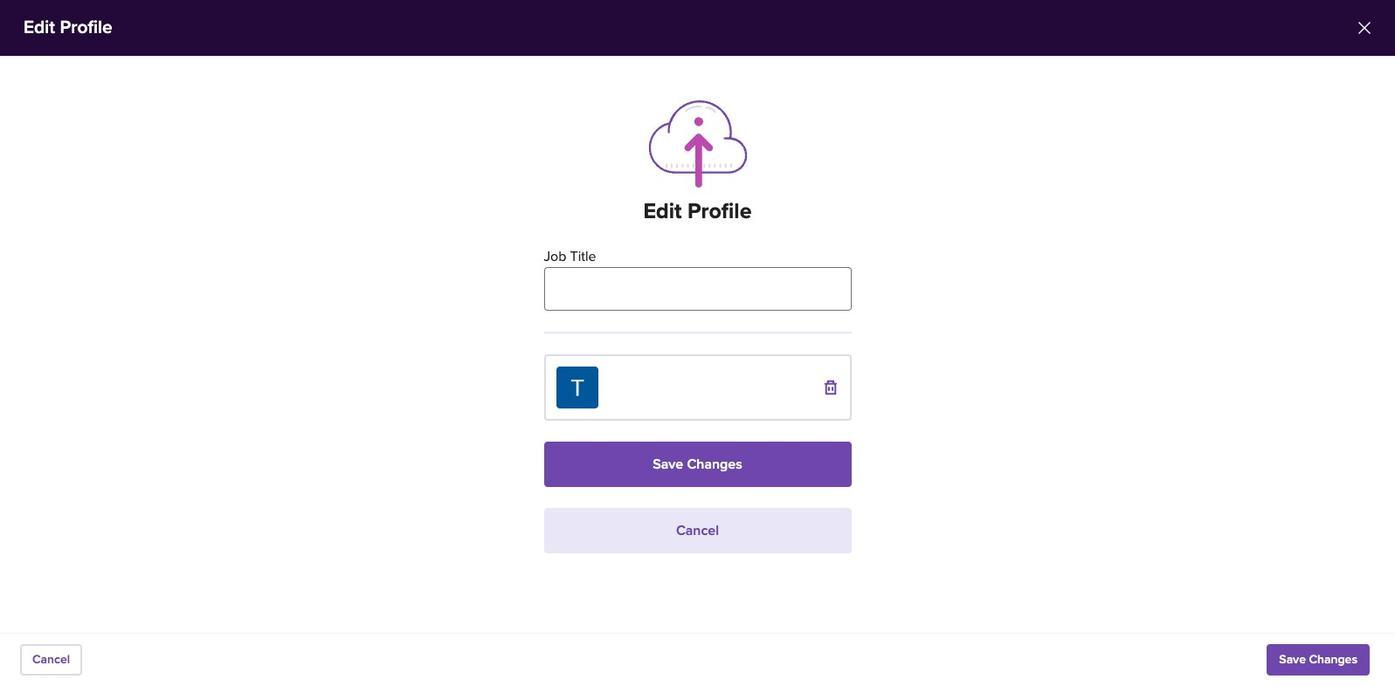 Task type: locate. For each thing, give the bounding box(es) containing it.
edit profile
[[24, 17, 113, 38], [643, 198, 752, 225]]

title
[[570, 248, 596, 266]]

0 vertical spatial edit profile
[[24, 17, 113, 38]]

job title
[[544, 248, 596, 266]]

1 vertical spatial profile
[[687, 198, 752, 225]]

0 vertical spatial changes
[[687, 456, 742, 474]]

0 horizontal spatial changes
[[687, 456, 742, 474]]

1 horizontal spatial edit profile
[[643, 198, 752, 225]]

0 horizontal spatial edit profile
[[24, 17, 113, 38]]

1 horizontal spatial save changes
[[1279, 653, 1358, 667]]

changes
[[687, 456, 742, 474], [1309, 653, 1358, 667]]

0 horizontal spatial save changes button
[[544, 442, 851, 488]]

close image
[[1356, 19, 1373, 37]]

save changes button
[[544, 442, 851, 488], [1267, 645, 1370, 676]]

1 horizontal spatial edit
[[643, 198, 682, 225]]

0 horizontal spatial cancel button
[[20, 645, 82, 676]]

1 horizontal spatial save changes button
[[1267, 645, 1370, 676]]

1 vertical spatial save changes
[[1279, 653, 1358, 667]]

cancel
[[676, 522, 719, 540], [32, 653, 70, 667]]

0 vertical spatial cancel
[[676, 522, 719, 540]]

1 horizontal spatial cancel
[[676, 522, 719, 540]]

edit
[[24, 17, 55, 38], [643, 198, 682, 225]]

0 vertical spatial save changes button
[[544, 442, 851, 488]]

cancel button
[[544, 508, 851, 554], [20, 645, 82, 676]]

0 vertical spatial profile
[[60, 17, 113, 38]]

0 vertical spatial save changes
[[653, 456, 742, 474]]

0 horizontal spatial cancel
[[32, 653, 70, 667]]

1 vertical spatial cancel
[[32, 653, 70, 667]]

Job Title text field
[[544, 267, 851, 311]]

1 vertical spatial save changes button
[[1267, 645, 1370, 676]]

save
[[653, 456, 683, 474], [1279, 653, 1306, 667]]

1 vertical spatial edit
[[643, 198, 682, 225]]

save changes
[[653, 456, 742, 474], [1279, 653, 1358, 667]]

profile
[[60, 17, 113, 38], [687, 198, 752, 225]]

0 horizontal spatial edit
[[24, 17, 55, 38]]

1 horizontal spatial profile
[[687, 198, 752, 225]]

1 horizontal spatial save
[[1279, 653, 1306, 667]]

1 horizontal spatial cancel button
[[544, 508, 851, 554]]

1 vertical spatial cancel button
[[20, 645, 82, 676]]

1 horizontal spatial changes
[[1309, 653, 1358, 667]]

cancel for the top "cancel" button
[[676, 522, 719, 540]]

0 horizontal spatial save changes
[[653, 456, 742, 474]]

0 horizontal spatial save
[[653, 456, 683, 474]]

0 horizontal spatial profile
[[60, 17, 113, 38]]

job
[[544, 248, 567, 266]]

1 vertical spatial save
[[1279, 653, 1306, 667]]



Task type: describe. For each thing, give the bounding box(es) containing it.
1 vertical spatial changes
[[1309, 653, 1358, 667]]

1 vertical spatial edit profile
[[643, 198, 752, 225]]

save changes for the top save changes button
[[653, 456, 742, 474]]

0 vertical spatial cancel button
[[544, 508, 851, 554]]

save changes for bottommost save changes button
[[1279, 653, 1358, 667]]

0 vertical spatial edit
[[24, 17, 55, 38]]

0 vertical spatial save
[[653, 456, 683, 474]]

profile photo image
[[556, 367, 598, 409]]

cancel for the bottommost "cancel" button
[[32, 653, 70, 667]]



Task type: vqa. For each thing, say whether or not it's contained in the screenshot.
the leftmost Save
yes



